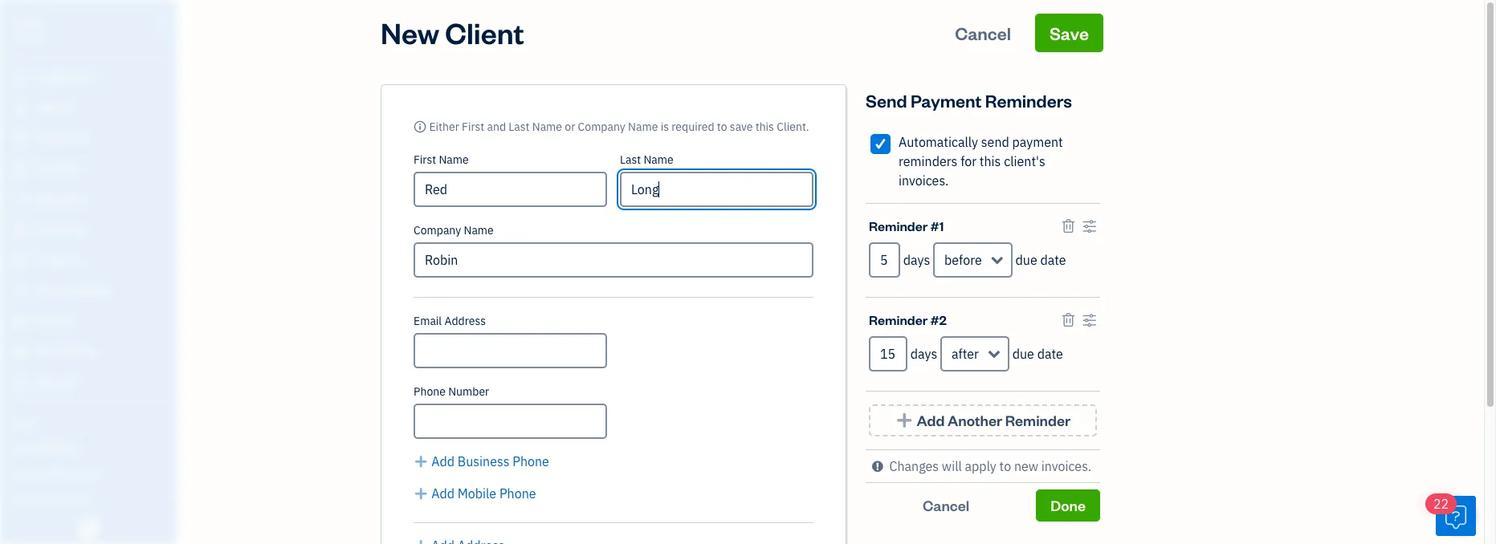 Task type: describe. For each thing, give the bounding box(es) containing it.
add for add mobile phone
[[432, 486, 455, 502]]

1 vertical spatial cancel button
[[866, 490, 1027, 522]]

email
[[414, 314, 442, 329]]

resource center badge image
[[1437, 497, 1477, 537]]

due date for 1
[[1016, 252, 1067, 268]]

before
[[945, 252, 982, 268]]

due for 2
[[1013, 346, 1035, 362]]

Email Address text field
[[414, 333, 607, 369]]

payment image
[[10, 192, 30, 208]]

new
[[1015, 459, 1039, 475]]

remove reminder #2 image
[[1062, 311, 1076, 330]]

date for 2
[[1038, 346, 1064, 362]]

name left the is
[[628, 120, 658, 134]]

save button
[[1036, 14, 1104, 52]]

0 vertical spatial company
[[578, 120, 626, 134]]

check image
[[874, 136, 888, 152]]

payment
[[1013, 134, 1064, 150]]

reminder # 2
[[869, 312, 947, 329]]

client
[[445, 14, 524, 51]]

client's
[[1004, 153, 1046, 170]]

Company Name text field
[[414, 243, 814, 278]]

dashboard image
[[10, 70, 30, 86]]

date for 1
[[1041, 252, 1067, 268]]

and
[[487, 120, 506, 134]]

report image
[[10, 375, 30, 391]]

1 horizontal spatial invoices.
[[1042, 459, 1092, 475]]

cancel for bottommost cancel "button"
[[923, 497, 970, 515]]

reminder for reminder # 2
[[869, 312, 928, 329]]

First Name text field
[[414, 172, 607, 207]]

Phone Number text field
[[414, 404, 607, 440]]

add another reminder
[[917, 411, 1071, 430]]

send
[[866, 89, 908, 112]]

1 vertical spatial last
[[620, 153, 641, 167]]

22 button
[[1426, 494, 1477, 537]]

apply
[[965, 459, 997, 475]]

automatically send payment reminders for this client's invoices.
[[899, 134, 1064, 189]]

items and services image
[[12, 468, 172, 480]]

due date for 2
[[1013, 346, 1064, 362]]

Payment reminder timing (before or after due date) field
[[941, 337, 1010, 372]]

remove reminder #1 image
[[1062, 217, 1076, 236]]

new
[[381, 14, 440, 51]]

edit reminder #2 message image
[[1083, 311, 1098, 330]]

days for 1
[[904, 252, 931, 268]]

name left or
[[532, 120, 562, 134]]

money image
[[10, 314, 30, 330]]

done
[[1051, 497, 1086, 515]]

project image
[[10, 253, 30, 269]]

Payment reminder offset in days text field
[[869, 337, 908, 372]]

cancel for the top cancel "button"
[[955, 22, 1012, 44]]

edit reminder #1 message image
[[1083, 217, 1098, 236]]

invoices. inside automatically send payment reminders for this client's invoices.
[[899, 173, 949, 189]]

owner
[[13, 32, 42, 44]]

1 vertical spatial company
[[414, 223, 461, 238]]

for
[[961, 153, 977, 170]]

add address image
[[414, 537, 429, 545]]

or
[[565, 120, 576, 134]]

add for add business phone
[[432, 454, 455, 470]]

1 vertical spatial first
[[414, 153, 436, 167]]

client.
[[777, 120, 810, 134]]

name for company name
[[464, 223, 494, 238]]

number
[[449, 385, 490, 399]]

freshbooks image
[[76, 519, 101, 538]]

save
[[730, 120, 753, 134]]

taras
[[13, 14, 45, 31]]

either first and last name or company name is required to save this client.
[[429, 120, 810, 134]]

company name
[[414, 223, 494, 238]]



Task type: vqa. For each thing, say whether or not it's contained in the screenshot.
first SET from the bottom
no



Task type: locate. For each thing, give the bounding box(es) containing it.
due date down the remove reminder #1 icon
[[1016, 252, 1067, 268]]

2 vertical spatial phone
[[500, 486, 536, 502]]

0 vertical spatial phone
[[414, 385, 446, 399]]

1 horizontal spatial last
[[620, 153, 641, 167]]

exclamationcircle image
[[873, 457, 884, 476]]

timer image
[[10, 284, 30, 300]]

# for 2
[[931, 312, 940, 329]]

0 vertical spatial first
[[462, 120, 485, 134]]

this
[[756, 120, 775, 134], [980, 153, 1001, 170]]

# for 1
[[931, 218, 940, 235]]

reminder up payment reminder offset in days text box
[[869, 218, 928, 235]]

days right payment reminder offset in days text box
[[904, 252, 931, 268]]

first
[[462, 120, 485, 134], [414, 153, 436, 167]]

0 vertical spatial cancel
[[955, 22, 1012, 44]]

days for 2
[[911, 346, 938, 362]]

1 horizontal spatial to
[[1000, 459, 1012, 475]]

due
[[1016, 252, 1038, 268], [1013, 346, 1035, 362]]

business
[[458, 454, 510, 470]]

first down primary image
[[414, 153, 436, 167]]

1 vertical spatial reminder
[[869, 312, 928, 329]]

1 vertical spatial due date
[[1013, 346, 1064, 362]]

2
[[940, 312, 947, 329]]

payment
[[911, 89, 982, 112]]

reminder up new
[[1006, 411, 1071, 430]]

phone left number
[[414, 385, 446, 399]]

changes will apply to new invoices.
[[890, 459, 1092, 475]]

name for first name
[[439, 153, 469, 167]]

taras owner
[[13, 14, 45, 44]]

phone number
[[414, 385, 490, 399]]

1 vertical spatial plus image
[[414, 485, 429, 504]]

Payment reminder timing (before or after due date) field
[[934, 243, 1013, 278]]

name
[[532, 120, 562, 134], [628, 120, 658, 134], [439, 153, 469, 167], [644, 153, 674, 167], [464, 223, 494, 238]]

0 vertical spatial invoices.
[[899, 173, 949, 189]]

cancel button
[[941, 14, 1026, 52], [866, 490, 1027, 522]]

company right or
[[578, 120, 626, 134]]

days right payment reminder offset in days text field
[[911, 346, 938, 362]]

1 vertical spatial cancel
[[923, 497, 970, 515]]

0 vertical spatial to
[[717, 120, 728, 134]]

plus image for add another reminder
[[896, 413, 914, 429]]

name down first name text box
[[464, 223, 494, 238]]

due right after field
[[1013, 346, 1035, 362]]

reminder up payment reminder offset in days text field
[[869, 312, 928, 329]]

first left and
[[462, 120, 485, 134]]

0 vertical spatial cancel button
[[941, 14, 1026, 52]]

1 vertical spatial this
[[980, 153, 1001, 170]]

due for 1
[[1016, 252, 1038, 268]]

0 vertical spatial due date
[[1016, 252, 1067, 268]]

address
[[445, 314, 486, 329]]

will
[[942, 459, 962, 475]]

last
[[509, 120, 530, 134], [620, 153, 641, 167]]

1 # from the top
[[931, 218, 940, 235]]

main element
[[0, 0, 229, 545]]

add another reminder button
[[869, 405, 1098, 437]]

this down send
[[980, 153, 1001, 170]]

new client
[[381, 14, 524, 51]]

0 vertical spatial #
[[931, 218, 940, 235]]

0 horizontal spatial last
[[509, 120, 530, 134]]

date down the remove reminder #2 image
[[1038, 346, 1064, 362]]

first name
[[414, 153, 469, 167]]

cancel up send payment reminders
[[955, 22, 1012, 44]]

done button
[[1037, 490, 1101, 522]]

invoices. down 'reminders'
[[899, 173, 949, 189]]

0 horizontal spatial to
[[717, 120, 728, 134]]

cancel button down will
[[866, 490, 1027, 522]]

0 vertical spatial last
[[509, 120, 530, 134]]

1 horizontal spatial plus image
[[896, 413, 914, 429]]

add right plus icon
[[432, 454, 455, 470]]

another
[[948, 411, 1003, 430]]

1 vertical spatial due
[[1013, 346, 1035, 362]]

primary image
[[414, 120, 427, 134]]

team members image
[[12, 442, 172, 455]]

company down first name
[[414, 223, 461, 238]]

1 horizontal spatial first
[[462, 120, 485, 134]]

plus image
[[896, 413, 914, 429], [414, 485, 429, 504]]

automatically
[[899, 134, 979, 150]]

chart image
[[10, 345, 30, 361]]

plus image up changes in the bottom of the page
[[896, 413, 914, 429]]

1 vertical spatial invoices.
[[1042, 459, 1092, 475]]

1 horizontal spatial company
[[578, 120, 626, 134]]

add mobile phone
[[432, 486, 536, 502]]

add business phone button
[[414, 452, 549, 472]]

1 vertical spatial phone
[[513, 454, 549, 470]]

save
[[1050, 22, 1090, 44]]

1 horizontal spatial this
[[980, 153, 1001, 170]]

0 horizontal spatial first
[[414, 153, 436, 167]]

cancel button up send payment reminders
[[941, 14, 1026, 52]]

mobile
[[458, 486, 497, 502]]

Payment reminder offset in days text field
[[869, 243, 901, 278]]

send
[[982, 134, 1010, 150]]

1 vertical spatial to
[[1000, 459, 1012, 475]]

required
[[672, 120, 715, 134]]

0 vertical spatial plus image
[[896, 413, 914, 429]]

add business phone
[[432, 454, 549, 470]]

invoices. up done
[[1042, 459, 1092, 475]]

invoices.
[[899, 173, 949, 189], [1042, 459, 1092, 475]]

date down the remove reminder #1 icon
[[1041, 252, 1067, 268]]

client image
[[10, 100, 30, 117]]

plus image
[[414, 452, 429, 472]]

plus image down plus icon
[[414, 485, 429, 504]]

date
[[1041, 252, 1067, 268], [1038, 346, 1064, 362]]

either
[[429, 120, 459, 134]]

2 vertical spatial add
[[432, 486, 455, 502]]

0 horizontal spatial this
[[756, 120, 775, 134]]

name for last name
[[644, 153, 674, 167]]

name down the is
[[644, 153, 674, 167]]

bank connections image
[[12, 493, 172, 506]]

estimate image
[[10, 131, 30, 147]]

phone for add mobile phone
[[500, 486, 536, 502]]

22
[[1434, 497, 1450, 513]]

add mobile phone button
[[414, 485, 536, 504]]

1 vertical spatial add
[[432, 454, 455, 470]]

last down either first and last name or company name is required to save this client.
[[620, 153, 641, 167]]

0 horizontal spatial company
[[414, 223, 461, 238]]

apps image
[[12, 416, 172, 429]]

add for add another reminder
[[917, 411, 945, 430]]

last right and
[[509, 120, 530, 134]]

phone down phone number 'text field'
[[513, 454, 549, 470]]

0 horizontal spatial plus image
[[414, 485, 429, 504]]

days
[[904, 252, 931, 268], [911, 346, 938, 362]]

0 horizontal spatial invoices.
[[899, 173, 949, 189]]

company
[[578, 120, 626, 134], [414, 223, 461, 238]]

add left another
[[917, 411, 945, 430]]

cancel
[[955, 22, 1012, 44], [923, 497, 970, 515]]

cancel down will
[[923, 497, 970, 515]]

0 vertical spatial add
[[917, 411, 945, 430]]

1 vertical spatial #
[[931, 312, 940, 329]]

reminder # 1
[[869, 218, 945, 235]]

2 # from the top
[[931, 312, 940, 329]]

changes
[[890, 459, 939, 475]]

2 vertical spatial reminder
[[1006, 411, 1071, 430]]

send payment reminders
[[866, 89, 1073, 112]]

reminders
[[986, 89, 1073, 112]]

phone for add business phone
[[513, 454, 549, 470]]

name down 'either' on the top left of the page
[[439, 153, 469, 167]]

due right before field
[[1016, 252, 1038, 268]]

reminders
[[899, 153, 958, 170]]

#
[[931, 218, 940, 235], [931, 312, 940, 329]]

phone
[[414, 385, 446, 399], [513, 454, 549, 470], [500, 486, 536, 502]]

to
[[717, 120, 728, 134], [1000, 459, 1012, 475]]

this inside automatically send payment reminders for this client's invoices.
[[980, 153, 1001, 170]]

after
[[952, 346, 979, 362]]

reminder for reminder # 1
[[869, 218, 928, 235]]

add
[[917, 411, 945, 430], [432, 454, 455, 470], [432, 486, 455, 502]]

invoice image
[[10, 162, 30, 178]]

0 vertical spatial due
[[1016, 252, 1038, 268]]

due date
[[1016, 252, 1067, 268], [1013, 346, 1064, 362]]

reminder
[[869, 218, 928, 235], [869, 312, 928, 329], [1006, 411, 1071, 430]]

plus image inside add another reminder button
[[896, 413, 914, 429]]

phone right "mobile"
[[500, 486, 536, 502]]

0 vertical spatial days
[[904, 252, 931, 268]]

add left "mobile"
[[432, 486, 455, 502]]

last name
[[620, 153, 674, 167]]

1
[[940, 218, 945, 235]]

0 vertical spatial date
[[1041, 252, 1067, 268]]

to left new
[[1000, 459, 1012, 475]]

this right save
[[756, 120, 775, 134]]

Last Name text field
[[620, 172, 814, 207]]

email address
[[414, 314, 486, 329]]

0 vertical spatial this
[[756, 120, 775, 134]]

expense image
[[10, 223, 30, 239]]

plus image for add mobile phone
[[414, 485, 429, 504]]

1 vertical spatial date
[[1038, 346, 1064, 362]]

due date down the remove reminder #2 image
[[1013, 346, 1064, 362]]

reminder inside button
[[1006, 411, 1071, 430]]

0 vertical spatial reminder
[[869, 218, 928, 235]]

is
[[661, 120, 669, 134]]

to left save
[[717, 120, 728, 134]]

1 vertical spatial days
[[911, 346, 938, 362]]



